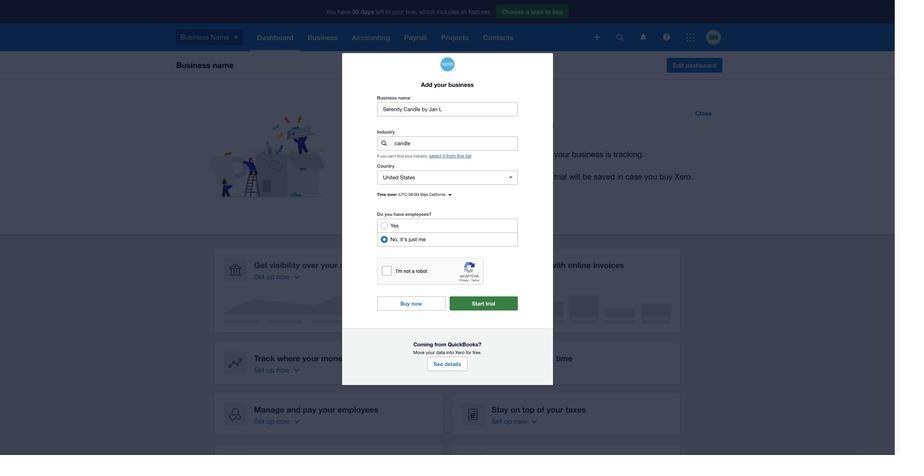 Task type: describe. For each thing, give the bounding box(es) containing it.
start trial button
[[450, 297, 518, 311]]

no,
[[391, 236, 399, 242]]

business name
[[377, 95, 411, 101]]

into
[[447, 350, 454, 355]]

if
[[377, 154, 380, 158]]

buy now button
[[377, 297, 446, 311]]

Industry field
[[394, 137, 518, 150]]

xero
[[456, 350, 465, 355]]

me
[[419, 236, 426, 242]]

start
[[472, 300, 485, 307]]

buy
[[401, 300, 410, 307]]

0 vertical spatial your
[[435, 81, 447, 88]]

time
[[377, 192, 387, 197]]

list
[[466, 153, 472, 159]]

add
[[421, 81, 433, 88]]

free.
[[473, 350, 482, 355]]

Business name field
[[378, 103, 518, 116]]

it
[[443, 153, 445, 159]]

start trial
[[472, 300, 496, 307]]

name
[[399, 95, 411, 101]]

Country field
[[378, 171, 501, 184]]

have
[[394, 211, 404, 217]]

find
[[398, 154, 404, 158]]

it's
[[401, 236, 408, 242]]

data
[[436, 350, 446, 355]]

see
[[434, 361, 443, 367]]

no, it's just me
[[391, 236, 426, 242]]

your for can't
[[405, 154, 413, 158]]

0 vertical spatial from
[[447, 153, 456, 159]]

trial
[[486, 300, 496, 307]]

time zone: (utc-08:00) baja california
[[377, 192, 446, 197]]

clear image
[[504, 171, 518, 185]]

employees?
[[406, 211, 432, 217]]

just
[[409, 236, 417, 242]]

add your business
[[421, 81, 474, 88]]

see details button
[[428, 357, 468, 371]]

your for quickbooks?
[[426, 350, 435, 355]]

you for have
[[385, 211, 393, 217]]

country
[[377, 163, 395, 169]]

do you have employees? group
[[377, 219, 518, 247]]

california
[[429, 192, 446, 197]]

see details
[[434, 361, 462, 367]]



Task type: locate. For each thing, give the bounding box(es) containing it.
(utc-
[[399, 192, 409, 197]]

you right do
[[385, 211, 393, 217]]

this
[[457, 153, 465, 159]]

now
[[412, 300, 422, 307]]

zone:
[[388, 192, 398, 197]]

you
[[381, 154, 387, 158], [385, 211, 393, 217]]

can't
[[388, 154, 397, 158]]

details
[[445, 361, 462, 367]]

1 vertical spatial your
[[405, 154, 413, 158]]

2 vertical spatial your
[[426, 350, 435, 355]]

industry,
[[414, 154, 429, 158]]

coming from quickbooks? move your data into xero for free.
[[414, 341, 482, 355]]

you for can't
[[381, 154, 387, 158]]

if you can't find your industry, select it from this list
[[377, 153, 472, 159]]

select
[[430, 153, 442, 159]]

for
[[466, 350, 472, 355]]

search icon image
[[382, 141, 387, 146]]

buy now
[[401, 300, 422, 307]]

1 vertical spatial from
[[435, 341, 447, 348]]

industry
[[377, 129, 395, 135]]

xero image
[[441, 57, 455, 71]]

quickbooks?
[[448, 341, 482, 348]]

from
[[447, 153, 456, 159], [435, 341, 447, 348]]

your left data
[[426, 350, 435, 355]]

your inside if you can't find your industry, select it from this list
[[405, 154, 413, 158]]

you right if
[[381, 154, 387, 158]]

your right the add
[[435, 81, 447, 88]]

from up data
[[435, 341, 447, 348]]

0 vertical spatial you
[[381, 154, 387, 158]]

baja
[[421, 192, 428, 197]]

1 vertical spatial you
[[385, 211, 393, 217]]

you inside if you can't find your industry, select it from this list
[[381, 154, 387, 158]]

yes
[[391, 223, 399, 229]]

your right find
[[405, 154, 413, 158]]

your inside coming from quickbooks? move your data into xero for free.
[[426, 350, 435, 355]]

from right it at top left
[[447, 153, 456, 159]]

do
[[377, 211, 384, 217]]

your
[[435, 81, 447, 88], [405, 154, 413, 158], [426, 350, 435, 355]]

select it from this list button
[[430, 153, 472, 159]]

move
[[414, 350, 425, 355]]

business
[[449, 81, 474, 88]]

business
[[377, 95, 397, 101]]

from inside coming from quickbooks? move your data into xero for free.
[[435, 341, 447, 348]]

08:00)
[[409, 192, 420, 197]]

do you have employees?
[[377, 211, 432, 217]]

coming
[[414, 341, 433, 348]]



Task type: vqa. For each thing, say whether or not it's contained in the screenshot.
- corresponding to 6170
no



